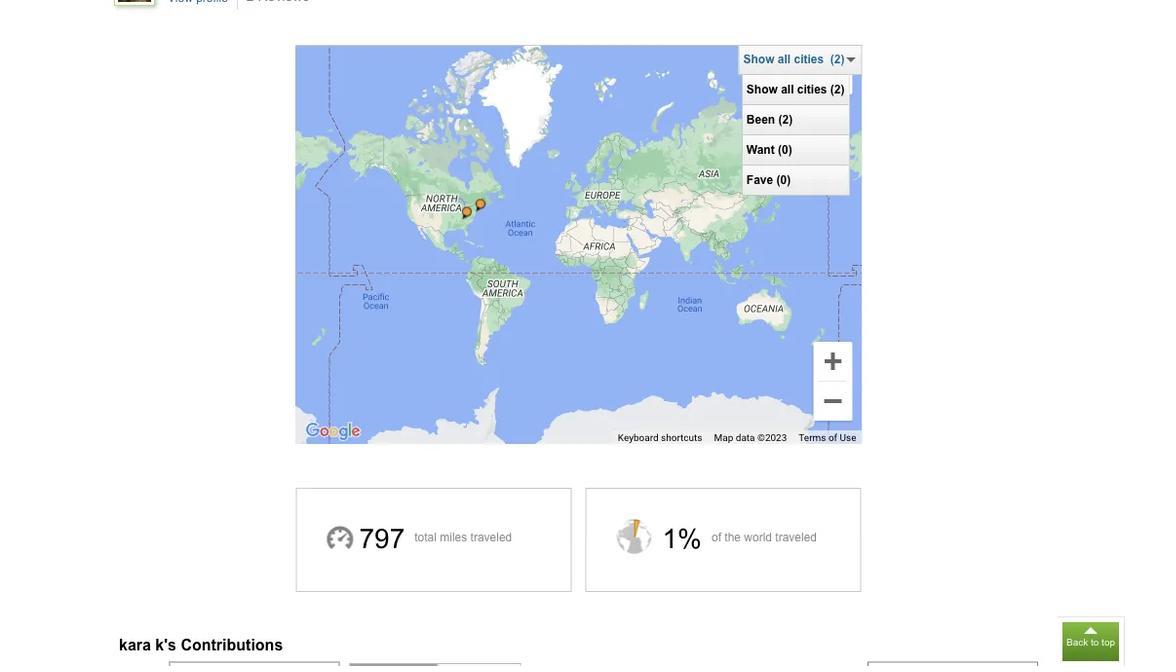 Task type: locate. For each thing, give the bounding box(es) containing it.
2 vertical spatial (2)
[[778, 113, 793, 126]]

total
[[415, 531, 437, 544]]

contributions
[[181, 637, 283, 654]]

1 horizontal spatial of
[[829, 432, 838, 444]]

of
[[829, 432, 838, 444], [712, 531, 721, 544]]

map
[[714, 432, 733, 444]]

data
[[736, 432, 755, 444]]

1 vertical spatial all
[[781, 83, 794, 96]]

1 vertical spatial cities
[[797, 83, 827, 96]]

0 vertical spatial of
[[829, 432, 838, 444]]

to
[[1091, 638, 1099, 648]]

traveled right miles
[[470, 531, 512, 544]]

(0) right want
[[778, 143, 792, 156]]

traveled inside 1% of the world traveled
[[775, 531, 817, 544]]

terms of use
[[799, 432, 856, 444]]

show all cities (2)
[[743, 53, 845, 66], [747, 83, 845, 96]]

1 traveled from the left
[[470, 531, 512, 544]]

©2023
[[758, 432, 787, 444]]

terms of use link
[[799, 432, 856, 444]]

797
[[359, 524, 405, 555]]

of left use
[[829, 432, 838, 444]]

back
[[1067, 638, 1088, 648]]

all
[[778, 53, 791, 66], [781, 83, 794, 96]]

of for 1%
[[712, 531, 721, 544]]

of inside 1% of the world traveled
[[712, 531, 721, 544]]

traveled
[[470, 531, 512, 544], [775, 531, 817, 544]]

of left the
[[712, 531, 721, 544]]

1 vertical spatial (0)
[[777, 174, 791, 187]]

797 total miles traveled
[[359, 524, 512, 555]]

0 vertical spatial show all cities (2)
[[743, 53, 845, 66]]

0 horizontal spatial traveled
[[470, 531, 512, 544]]

(2)
[[830, 53, 845, 66], [830, 83, 845, 96], [778, 113, 793, 126]]

(0)
[[778, 143, 792, 156], [777, 174, 791, 187]]

1 horizontal spatial traveled
[[775, 531, 817, 544]]

world
[[744, 531, 772, 544]]

0 horizontal spatial of
[[712, 531, 721, 544]]

cities
[[794, 53, 824, 66], [797, 83, 827, 96]]

keyboard
[[618, 432, 659, 444]]

traveled right world
[[775, 531, 817, 544]]

show
[[743, 53, 775, 66], [747, 83, 778, 96]]

0 vertical spatial cities
[[794, 53, 824, 66]]

1 vertical spatial of
[[712, 531, 721, 544]]

2 traveled from the left
[[775, 531, 817, 544]]

(0) right fave
[[777, 174, 791, 187]]

0 vertical spatial (0)
[[778, 143, 792, 156]]

want (0)
[[747, 143, 792, 156]]

fave
[[747, 174, 773, 187]]

(0) for want (0)
[[778, 143, 792, 156]]

0 vertical spatial show
[[743, 53, 775, 66]]



Task type: describe. For each thing, give the bounding box(es) containing it.
kara k's contributions
[[119, 637, 283, 654]]

been (2)
[[747, 113, 793, 126]]

shortcuts
[[661, 432, 702, 444]]

1% of the world traveled
[[662, 524, 817, 555]]

1 vertical spatial show
[[747, 83, 778, 96]]

0 vertical spatial (2)
[[830, 53, 845, 66]]

k's
[[155, 637, 176, 654]]

keyboard shortcuts
[[618, 432, 702, 444]]

google image
[[301, 419, 365, 445]]

1%
[[662, 524, 702, 555]]

been
[[747, 113, 775, 126]]

top
[[1102, 638, 1115, 648]]

fave (0)
[[747, 174, 791, 187]]

map region
[[80, 24, 1078, 523]]

traveled inside 797 total miles traveled
[[470, 531, 512, 544]]

0 vertical spatial all
[[778, 53, 791, 66]]

of for terms
[[829, 432, 838, 444]]

1 vertical spatial (2)
[[830, 83, 845, 96]]

keyboard shortcuts button
[[618, 431, 702, 445]]

1 vertical spatial show all cities (2)
[[747, 83, 845, 96]]

use
[[840, 432, 856, 444]]

the
[[725, 531, 741, 544]]

miles
[[440, 531, 467, 544]]

map data ©2023
[[714, 432, 787, 444]]

terms
[[799, 432, 826, 444]]

want
[[747, 143, 775, 156]]

kara
[[119, 637, 151, 654]]

back to top
[[1067, 638, 1115, 648]]

(0) for fave (0)
[[777, 174, 791, 187]]



Task type: vqa. For each thing, say whether or not it's contained in the screenshot.
by to the bottom
no



